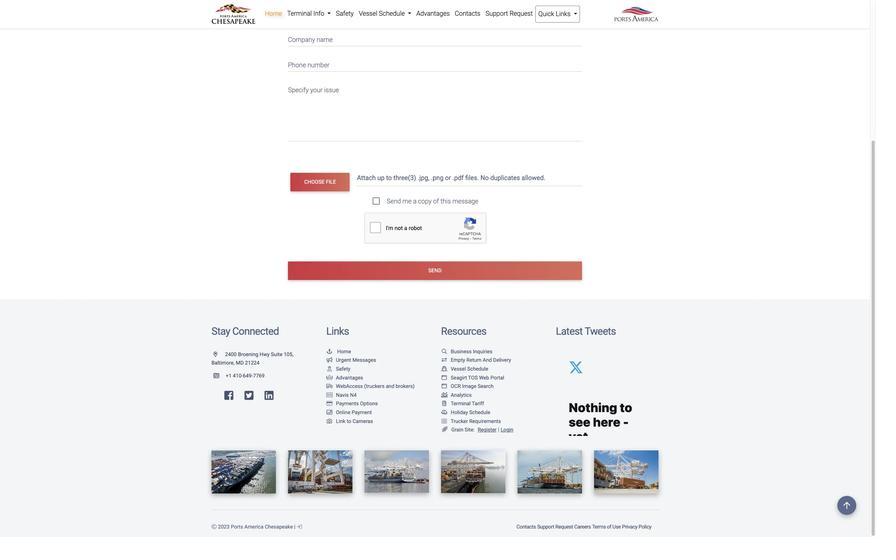 Task type: describe. For each thing, give the bounding box(es) containing it.
urgent
[[336, 357, 351, 363]]

0 vertical spatial of
[[433, 197, 439, 205]]

1 horizontal spatial support
[[537, 524, 554, 530]]

specify your issue
[[288, 86, 339, 94]]

container storage image
[[326, 393, 333, 398]]

Phone number text field
[[288, 56, 582, 72]]

specify
[[288, 86, 309, 94]]

choose file
[[304, 179, 336, 185]]

suite
[[271, 351, 283, 357]]

410-
[[233, 373, 243, 379]]

cameras
[[353, 418, 373, 424]]

web
[[479, 375, 489, 381]]

privacy
[[622, 524, 638, 530]]

0 vertical spatial vessel schedule
[[359, 10, 406, 17]]

info
[[313, 10, 324, 17]]

schedule inside vessel schedule link
[[379, 10, 405, 17]]

+1 410-649-7769 link
[[212, 373, 265, 379]]

ocr image search link
[[441, 383, 494, 389]]

terminal for terminal tariff
[[451, 401, 471, 407]]

0 vertical spatial vessel schedule link
[[356, 6, 414, 22]]

0 vertical spatial home
[[265, 10, 282, 17]]

broening
[[238, 351, 258, 357]]

twitter square image
[[245, 390, 254, 401]]

1 vertical spatial support request link
[[537, 520, 574, 534]]

me
[[403, 197, 412, 205]]

terminal info link
[[285, 6, 333, 22]]

file
[[326, 179, 336, 185]]

navis
[[336, 392, 349, 398]]

and
[[386, 383, 395, 389]]

careers link
[[574, 520, 592, 534]]

latest
[[556, 325, 583, 337]]

trucker requirements
[[451, 418, 501, 424]]

a
[[413, 197, 417, 205]]

terms of use link
[[592, 520, 622, 534]]

1 horizontal spatial home
[[337, 348, 351, 354]]

go to top image
[[838, 496, 857, 515]]

chesapeake
[[265, 524, 293, 530]]

file invoice image
[[441, 401, 448, 407]]

online payment
[[336, 409, 372, 415]]

trucker requirements link
[[441, 418, 501, 424]]

privacy policy link
[[622, 520, 652, 534]]

seagirt tos web portal
[[451, 375, 504, 381]]

linkedin image
[[265, 390, 274, 401]]

phone office image
[[214, 373, 226, 379]]

to
[[347, 418, 351, 424]]

grain
[[451, 427, 464, 433]]

stay
[[212, 325, 230, 337]]

send
[[429, 268, 442, 274]]

america
[[244, 524, 264, 530]]

choose
[[304, 179, 325, 185]]

issue
[[324, 86, 339, 94]]

grain site: register | login
[[451, 426, 513, 433]]

bullhorn image
[[326, 358, 333, 363]]

1 horizontal spatial advantages
[[416, 10, 450, 17]]

full
[[288, 11, 298, 18]]

schedule for "holiday schedule" link
[[469, 409, 490, 415]]

bells image
[[441, 410, 448, 415]]

2400 broening hwy suite 105, baltimore, md 21224 link
[[212, 351, 294, 366]]

1 safety from the top
[[336, 10, 354, 17]]

webaccess
[[336, 383, 363, 389]]

browser image
[[441, 375, 448, 380]]

exchange image
[[441, 358, 448, 363]]

requirements
[[469, 418, 501, 424]]

0 vertical spatial vessel
[[359, 10, 377, 17]]

connected
[[232, 325, 279, 337]]

sign in image
[[297, 524, 302, 530]]

2400
[[225, 351, 237, 357]]

business inquiries
[[451, 348, 493, 354]]

your
[[310, 86, 323, 94]]

copy
[[418, 197, 432, 205]]

Specify your issue text field
[[288, 81, 582, 141]]

0 vertical spatial links
[[556, 10, 571, 18]]

ports
[[231, 524, 243, 530]]

empty return and delivery link
[[441, 357, 511, 363]]

link to cameras link
[[326, 418, 373, 424]]

online
[[336, 409, 350, 415]]

0 vertical spatial |
[[498, 426, 499, 433]]

send button
[[288, 261, 582, 280]]

business
[[451, 348, 472, 354]]

hwy
[[260, 351, 270, 357]]

+1
[[226, 373, 232, 379]]

ship image
[[441, 367, 448, 372]]

empty
[[451, 357, 465, 363]]

contacts support request careers terms of use privacy policy
[[517, 524, 652, 530]]

company name
[[288, 36, 333, 44]]

register
[[478, 427, 497, 433]]

inquiries
[[473, 348, 493, 354]]

21224
[[245, 360, 260, 366]]

send
[[387, 197, 401, 205]]

2023 ports america chesapeake |
[[217, 524, 297, 530]]

terminal tariff
[[451, 401, 484, 407]]

1 horizontal spatial vessel schedule link
[[441, 366, 488, 372]]

quick links
[[539, 10, 572, 18]]

browser image
[[441, 384, 448, 389]]

tos
[[468, 375, 478, 381]]

md
[[236, 360, 244, 366]]

urgent messages
[[336, 357, 376, 363]]

terminal for terminal info
[[287, 10, 312, 17]]

search image
[[441, 349, 448, 354]]

terminal info
[[287, 10, 326, 17]]

0 horizontal spatial |
[[294, 524, 296, 530]]

home link for terminal info link
[[262, 6, 285, 22]]

link
[[336, 418, 346, 424]]

holiday
[[451, 409, 468, 415]]

online payment link
[[326, 409, 372, 415]]

brokers)
[[396, 383, 415, 389]]

use
[[613, 524, 621, 530]]

+1 410-649-7769
[[226, 373, 265, 379]]

site:
[[465, 427, 475, 433]]

7769
[[253, 373, 265, 379]]

payments options
[[336, 401, 378, 407]]

safety link for the topmost vessel schedule link
[[333, 6, 356, 22]]

1 vertical spatial advantages
[[336, 375, 363, 381]]

urgent messages link
[[326, 357, 376, 363]]

1 horizontal spatial vessel schedule
[[451, 366, 488, 372]]

messages
[[352, 357, 376, 363]]

this
[[441, 197, 451, 205]]



Task type: vqa. For each thing, say whether or not it's contained in the screenshot.
FACEBOOK SQUARE icon
yes



Task type: locate. For each thing, give the bounding box(es) containing it.
1 vertical spatial of
[[607, 524, 612, 530]]

options
[[360, 401, 378, 407]]

schedule for the right vessel schedule link
[[467, 366, 488, 372]]

safety link for bottommost "advantages" link
[[326, 366, 350, 372]]

terminal left info
[[287, 10, 312, 17]]

|
[[498, 426, 499, 433], [294, 524, 296, 530]]

0 horizontal spatial advantages link
[[326, 375, 363, 381]]

credit card front image
[[326, 410, 333, 415]]

home link
[[262, 6, 285, 22], [326, 348, 351, 354]]

105,
[[284, 351, 294, 357]]

home left full
[[265, 10, 282, 17]]

name right company
[[317, 36, 333, 44]]

1 vertical spatial safety link
[[326, 366, 350, 372]]

send me a copy of this message
[[387, 197, 478, 205]]

home link left full
[[262, 6, 285, 22]]

1 vertical spatial contacts
[[517, 524, 536, 530]]

0 vertical spatial support request link
[[483, 6, 536, 22]]

1 horizontal spatial contacts
[[517, 524, 536, 530]]

holiday schedule
[[451, 409, 490, 415]]

links right quick
[[556, 10, 571, 18]]

number
[[308, 61, 329, 69]]

0 vertical spatial safety
[[336, 10, 354, 17]]

phone number
[[288, 61, 329, 69]]

| left sign in icon
[[294, 524, 296, 530]]

safety link down urgent
[[326, 366, 350, 372]]

safety down urgent
[[336, 366, 350, 372]]

0 vertical spatial schedule
[[379, 10, 405, 17]]

business inquiries link
[[441, 348, 493, 354]]

name for company name
[[317, 36, 333, 44]]

support request
[[486, 10, 533, 17]]

trucker
[[451, 418, 468, 424]]

seagirt tos web portal link
[[441, 375, 504, 381]]

| left login
[[498, 426, 499, 433]]

0 horizontal spatial support request link
[[483, 6, 536, 22]]

0 horizontal spatial links
[[326, 325, 349, 337]]

of left this
[[433, 197, 439, 205]]

0 vertical spatial support
[[486, 10, 508, 17]]

safety link
[[333, 6, 356, 22], [326, 366, 350, 372]]

copyright image
[[212, 524, 217, 530]]

1 vertical spatial name
[[317, 36, 333, 44]]

1 horizontal spatial links
[[556, 10, 571, 18]]

0 vertical spatial contacts link
[[452, 6, 483, 22]]

0 horizontal spatial vessel
[[359, 10, 377, 17]]

webaccess (truckers and brokers) link
[[326, 383, 415, 389]]

1 horizontal spatial home link
[[326, 348, 351, 354]]

latest tweets
[[556, 325, 616, 337]]

home link up urgent
[[326, 348, 351, 354]]

and
[[483, 357, 492, 363]]

message
[[453, 197, 478, 205]]

analytics
[[451, 392, 472, 398]]

contacts for contacts support request careers terms of use privacy policy
[[517, 524, 536, 530]]

truck container image
[[326, 384, 333, 389]]

request
[[510, 10, 533, 17], [556, 524, 573, 530]]

0 vertical spatial advantages
[[416, 10, 450, 17]]

image
[[462, 383, 477, 389]]

navis n4 link
[[326, 392, 357, 398]]

1 horizontal spatial request
[[556, 524, 573, 530]]

portal
[[491, 375, 504, 381]]

terms
[[592, 524, 606, 530]]

list alt image
[[441, 419, 448, 424]]

0 horizontal spatial vessel schedule
[[359, 10, 406, 17]]

map marker alt image
[[214, 352, 224, 357]]

hand receiving image
[[326, 375, 333, 380]]

stay connected
[[212, 325, 279, 337]]

Company name text field
[[288, 31, 582, 46]]

0 horizontal spatial support
[[486, 10, 508, 17]]

1 horizontal spatial name
[[317, 36, 333, 44]]

payments
[[336, 401, 359, 407]]

link to cameras
[[336, 418, 373, 424]]

0 horizontal spatial contacts link
[[452, 6, 483, 22]]

safety link right info
[[333, 6, 356, 22]]

of left use
[[607, 524, 612, 530]]

terminal down analytics
[[451, 401, 471, 407]]

advantages link up company name text box
[[414, 6, 452, 22]]

Full name text field
[[288, 6, 582, 21]]

0 horizontal spatial name
[[300, 11, 316, 18]]

name right full
[[300, 11, 316, 18]]

advantages link
[[414, 6, 452, 22], [326, 375, 363, 381]]

advantages up webaccess at the bottom left of the page
[[336, 375, 363, 381]]

vessel schedule link
[[356, 6, 414, 22], [441, 366, 488, 372]]

links
[[556, 10, 571, 18], [326, 325, 349, 337]]

0 horizontal spatial request
[[510, 10, 533, 17]]

support request link left 'careers'
[[537, 520, 574, 534]]

schedule
[[379, 10, 405, 17], [467, 366, 488, 372], [469, 409, 490, 415]]

0 vertical spatial request
[[510, 10, 533, 17]]

0 horizontal spatial contacts
[[455, 10, 481, 17]]

0 horizontal spatial vessel schedule link
[[356, 6, 414, 22]]

0 horizontal spatial terminal
[[287, 10, 312, 17]]

home
[[265, 10, 282, 17], [337, 348, 351, 354]]

empty return and delivery
[[451, 357, 511, 363]]

1 vertical spatial vessel schedule link
[[441, 366, 488, 372]]

navis n4
[[336, 392, 357, 398]]

1 vertical spatial schedule
[[467, 366, 488, 372]]

name for full name
[[300, 11, 316, 18]]

ocr image search
[[451, 383, 494, 389]]

camera image
[[326, 419, 333, 424]]

1 horizontal spatial |
[[498, 426, 499, 433]]

contacts
[[455, 10, 481, 17], [517, 524, 536, 530]]

facebook square image
[[224, 390, 233, 401]]

analytics link
[[441, 392, 472, 398]]

n4
[[350, 392, 357, 398]]

support request link
[[483, 6, 536, 22], [537, 520, 574, 534]]

user hard hat image
[[326, 367, 333, 372]]

0 horizontal spatial home link
[[262, 6, 285, 22]]

contacts link
[[452, 6, 483, 22], [516, 520, 537, 534]]

1 vertical spatial terminal
[[451, 401, 471, 407]]

0 vertical spatial safety link
[[333, 6, 356, 22]]

anchor image
[[326, 349, 333, 354]]

1 horizontal spatial contacts link
[[516, 520, 537, 534]]

phone
[[288, 61, 306, 69]]

quick
[[539, 10, 554, 18]]

0 vertical spatial terminal
[[287, 10, 312, 17]]

advantages link up webaccess at the bottom left of the page
[[326, 375, 363, 381]]

0 vertical spatial advantages link
[[414, 6, 452, 22]]

quick links link
[[536, 6, 580, 23]]

1 vertical spatial contacts link
[[516, 520, 537, 534]]

0 horizontal spatial of
[[433, 197, 439, 205]]

1 vertical spatial request
[[556, 524, 573, 530]]

advantages up company name text box
[[416, 10, 450, 17]]

1 vertical spatial vessel
[[451, 366, 466, 372]]

tweets
[[585, 325, 616, 337]]

0 vertical spatial contacts
[[455, 10, 481, 17]]

0 vertical spatial home link
[[262, 6, 285, 22]]

Attach up to three(3) .jpg, .png or .pdf files. No duplicates allowed. text field
[[356, 170, 584, 186]]

2 safety from the top
[[336, 366, 350, 372]]

delivery
[[493, 357, 511, 363]]

register link
[[476, 427, 497, 433]]

1 horizontal spatial terminal
[[451, 401, 471, 407]]

1 vertical spatial home link
[[326, 348, 351, 354]]

1 vertical spatial safety
[[336, 366, 350, 372]]

policy
[[639, 524, 652, 530]]

(truckers
[[364, 383, 385, 389]]

1 vertical spatial advantages link
[[326, 375, 363, 381]]

webaccess (truckers and brokers)
[[336, 383, 415, 389]]

1 horizontal spatial of
[[607, 524, 612, 530]]

1 horizontal spatial vessel
[[451, 366, 466, 372]]

name
[[300, 11, 316, 18], [317, 36, 333, 44]]

credit card image
[[326, 401, 333, 407]]

request left 'careers'
[[556, 524, 573, 530]]

ocr
[[451, 383, 461, 389]]

wheat image
[[441, 427, 448, 433]]

0 horizontal spatial advantages
[[336, 375, 363, 381]]

1 vertical spatial |
[[294, 524, 296, 530]]

payments options link
[[326, 401, 378, 407]]

1 vertical spatial vessel schedule
[[451, 366, 488, 372]]

contacts for contacts
[[455, 10, 481, 17]]

home link for 'urgent messages' link
[[326, 348, 351, 354]]

support request link left quick
[[483, 6, 536, 22]]

1 horizontal spatial advantages link
[[414, 6, 452, 22]]

1 vertical spatial home
[[337, 348, 351, 354]]

safety right info
[[336, 10, 354, 17]]

links up anchor image
[[326, 325, 349, 337]]

request left quick
[[510, 10, 533, 17]]

analytics image
[[441, 393, 448, 398]]

login link
[[501, 427, 513, 433]]

home up urgent
[[337, 348, 351, 354]]

vessel schedule
[[359, 10, 406, 17], [451, 366, 488, 372]]

1 vertical spatial support
[[537, 524, 554, 530]]

0 horizontal spatial home
[[265, 10, 282, 17]]

0 vertical spatial name
[[300, 11, 316, 18]]

1 horizontal spatial support request link
[[537, 520, 574, 534]]

tariff
[[472, 401, 484, 407]]

seagirt
[[451, 375, 467, 381]]

company
[[288, 36, 315, 44]]

2 vertical spatial schedule
[[469, 409, 490, 415]]

1 vertical spatial links
[[326, 325, 349, 337]]

return
[[467, 357, 482, 363]]

of
[[433, 197, 439, 205], [607, 524, 612, 530]]



